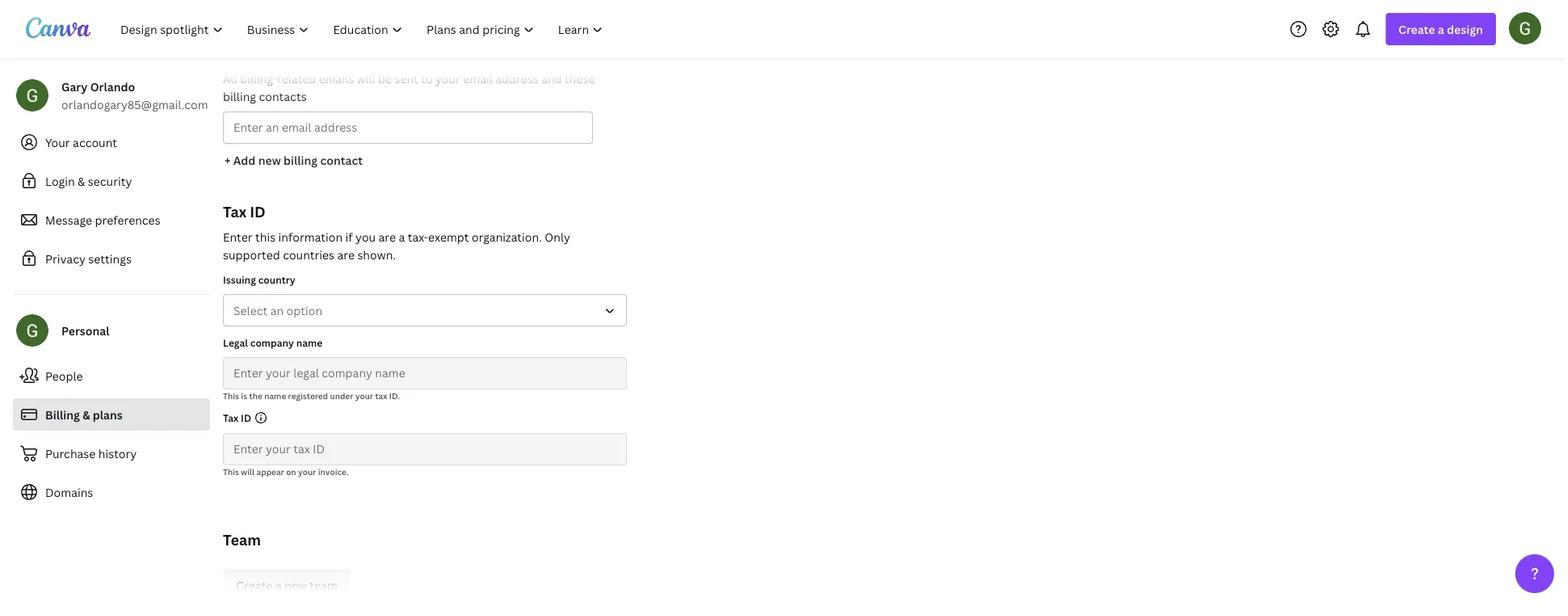 Task type: vqa. For each thing, say whether or not it's contained in the screenshot.
'A'
yes



Task type: locate. For each thing, give the bounding box(es) containing it.
a inside tax id enter this information if you are a tax-exempt organization. only supported countries are shown.
[[399, 229, 405, 244]]

your left tax
[[355, 390, 373, 401]]

1 tax from the top
[[223, 202, 246, 221]]

people
[[45, 368, 83, 383]]

gary orlando image
[[1510, 12, 1542, 44]]

name
[[296, 336, 323, 349], [264, 390, 286, 401]]

name down option
[[296, 336, 323, 349]]

information
[[278, 229, 343, 244]]

this
[[223, 390, 239, 401], [223, 466, 239, 477]]

address
[[496, 71, 539, 86]]

domains
[[45, 484, 93, 500]]

your right to
[[436, 71, 460, 86]]

billing-
[[240, 71, 277, 86]]

country
[[258, 273, 296, 286]]

create for create a new team
[[236, 577, 273, 593]]

create a new team button
[[223, 569, 351, 601]]

1 horizontal spatial your
[[355, 390, 373, 401]]

this left is
[[223, 390, 239, 401]]

+ add new billing contact
[[225, 152, 363, 168]]

2 horizontal spatial a
[[1438, 21, 1445, 37]]

& for billing
[[83, 407, 90, 422]]

tax
[[223, 202, 246, 221], [223, 411, 239, 424]]

0 horizontal spatial will
[[241, 466, 255, 477]]

name right the
[[264, 390, 286, 401]]

0 vertical spatial a
[[1438, 21, 1445, 37]]

1 vertical spatial billing
[[284, 152, 318, 168]]

legal company name
[[223, 336, 323, 349]]

personal
[[61, 323, 109, 338]]

select an option
[[234, 303, 322, 318]]

1 vertical spatial tax
[[223, 411, 239, 424]]

1 horizontal spatial are
[[379, 229, 396, 244]]

& left the plans
[[83, 407, 90, 422]]

design
[[1448, 21, 1484, 37]]

id for tax id
[[241, 411, 251, 424]]

tax
[[375, 390, 387, 401]]

0 vertical spatial your
[[436, 71, 460, 86]]

&
[[78, 173, 85, 189], [83, 407, 90, 422]]

will left 'be'
[[357, 71, 375, 86]]

will left appear
[[241, 466, 255, 477]]

billing
[[45, 407, 80, 422]]

message
[[45, 212, 92, 227]]

purchase history
[[45, 446, 137, 461]]

if
[[345, 229, 353, 244]]

0 vertical spatial name
[[296, 336, 323, 349]]

1 vertical spatial this
[[223, 466, 239, 477]]

1 horizontal spatial will
[[357, 71, 375, 86]]

create a new team
[[236, 577, 338, 593]]

tax for tax id enter this information if you are a tax-exempt organization. only supported countries are shown.
[[223, 202, 246, 221]]

gary
[[61, 79, 88, 94]]

tax down legal
[[223, 411, 239, 424]]

1 vertical spatial are
[[337, 247, 355, 262]]

are
[[379, 229, 396, 244], [337, 247, 355, 262]]

2 vertical spatial a
[[275, 577, 282, 593]]

new left team
[[284, 577, 307, 593]]

tax inside tax id enter this information if you are a tax-exempt organization. only supported countries are shown.
[[223, 202, 246, 221]]

& for login
[[78, 173, 85, 189]]

your account
[[45, 135, 117, 150]]

a for create a design
[[1438, 21, 1445, 37]]

1 horizontal spatial billing
[[284, 152, 318, 168]]

orlandogary85@gmail.com
[[61, 97, 208, 112]]

id
[[250, 202, 266, 221], [241, 411, 251, 424]]

billing left contact
[[284, 152, 318, 168]]

your right on
[[298, 466, 316, 477]]

0 vertical spatial new
[[258, 152, 281, 168]]

settings
[[88, 251, 132, 266]]

1 vertical spatial your
[[355, 390, 373, 401]]

id inside tax id enter this information if you are a tax-exempt organization. only supported countries are shown.
[[250, 202, 266, 221]]

a left tax-
[[399, 229, 405, 244]]

1 vertical spatial &
[[83, 407, 90, 422]]

on
[[286, 466, 296, 477]]

billing & plans
[[45, 407, 123, 422]]

0 vertical spatial create
[[1399, 21, 1436, 37]]

1 vertical spatial new
[[284, 577, 307, 593]]

2 this from the top
[[223, 466, 239, 477]]

create down team on the bottom
[[236, 577, 273, 593]]

& right "login"
[[78, 173, 85, 189]]

preferences
[[95, 212, 161, 227]]

0 vertical spatial id
[[250, 202, 266, 221]]

this will appear on your invoice.
[[223, 466, 349, 477]]

0 horizontal spatial your
[[298, 466, 316, 477]]

people link
[[13, 360, 210, 392]]

2 tax from the top
[[223, 411, 239, 424]]

related
[[277, 71, 316, 86]]

tax id enter this information if you are a tax-exempt organization. only supported countries are shown.
[[223, 202, 571, 262]]

0 horizontal spatial billing
[[223, 88, 256, 104]]

1 horizontal spatial create
[[1399, 21, 1436, 37]]

2 horizontal spatial your
[[436, 71, 460, 86]]

a
[[1438, 21, 1445, 37], [399, 229, 405, 244], [275, 577, 282, 593]]

1 vertical spatial a
[[399, 229, 405, 244]]

a left team
[[275, 577, 282, 593]]

emails
[[319, 71, 354, 86]]

domains link
[[13, 476, 210, 508]]

a inside button
[[275, 577, 282, 593]]

+
[[225, 152, 231, 168]]

new right add
[[258, 152, 281, 168]]

create for create a design
[[1399, 21, 1436, 37]]

1 horizontal spatial new
[[284, 577, 307, 593]]

orlando
[[90, 79, 135, 94]]

create inside button
[[236, 577, 273, 593]]

Select an option button
[[223, 294, 627, 326]]

are up shown.
[[379, 229, 396, 244]]

new
[[258, 152, 281, 168], [284, 577, 307, 593]]

1 vertical spatial name
[[264, 390, 286, 401]]

0 horizontal spatial a
[[275, 577, 282, 593]]

+ add new billing contact button
[[223, 144, 364, 176]]

your
[[436, 71, 460, 86], [355, 390, 373, 401], [298, 466, 316, 477]]

gary orlando orlandogary85@gmail.com
[[61, 79, 208, 112]]

create inside dropdown button
[[1399, 21, 1436, 37]]

account
[[73, 135, 117, 150]]

1 vertical spatial create
[[236, 577, 273, 593]]

0 vertical spatial &
[[78, 173, 85, 189]]

billing down all on the left of page
[[223, 88, 256, 104]]

0 horizontal spatial create
[[236, 577, 273, 593]]

id for tax id enter this information if you are a tax-exempt organization. only supported countries are shown.
[[250, 202, 266, 221]]

create left design
[[1399, 21, 1436, 37]]

0 vertical spatial billing
[[223, 88, 256, 104]]

id up the this
[[250, 202, 266, 221]]

billing inside all billing-related emails will be sent to your email address and these billing contacts
[[223, 88, 256, 104]]

a inside dropdown button
[[1438, 21, 1445, 37]]

message preferences
[[45, 212, 161, 227]]

0 vertical spatial this
[[223, 390, 239, 401]]

this left appear
[[223, 466, 239, 477]]

are down if in the left of the page
[[337, 247, 355, 262]]

under
[[330, 390, 353, 401]]

1 this from the top
[[223, 390, 239, 401]]

billing
[[223, 88, 256, 104], [284, 152, 318, 168]]

create
[[1399, 21, 1436, 37], [236, 577, 273, 593]]

shown.
[[358, 247, 396, 262]]

message preferences link
[[13, 204, 210, 236]]

new for team
[[284, 577, 307, 593]]

a left design
[[1438, 21, 1445, 37]]

enter
[[223, 229, 253, 244]]

id down is
[[241, 411, 251, 424]]

email
[[463, 71, 493, 86]]

0 horizontal spatial new
[[258, 152, 281, 168]]

tax up enter
[[223, 202, 246, 221]]

0 vertical spatial will
[[357, 71, 375, 86]]

1 horizontal spatial a
[[399, 229, 405, 244]]

tax for tax id
[[223, 411, 239, 424]]

0 vertical spatial tax
[[223, 202, 246, 221]]

issuing
[[223, 273, 256, 286]]

1 vertical spatial id
[[241, 411, 251, 424]]



Task type: describe. For each thing, give the bounding box(es) containing it.
create a design
[[1399, 21, 1484, 37]]

create a design button
[[1386, 13, 1497, 45]]

your inside all billing-related emails will be sent to your email address and these billing contacts
[[436, 71, 460, 86]]

registered
[[288, 390, 328, 401]]

only
[[545, 229, 571, 244]]

sent
[[395, 71, 418, 86]]

this for this will appear on your invoice.
[[223, 466, 239, 477]]

privacy settings
[[45, 251, 132, 266]]

login & security link
[[13, 165, 210, 197]]

Enter your legal company name text field
[[234, 358, 617, 389]]

login & security
[[45, 173, 132, 189]]

appear
[[257, 466, 284, 477]]

countries
[[283, 247, 335, 262]]

to
[[421, 71, 433, 86]]

0 horizontal spatial are
[[337, 247, 355, 262]]

select
[[234, 303, 268, 318]]

security
[[88, 173, 132, 189]]

your
[[45, 135, 70, 150]]

contact
[[320, 152, 363, 168]]

top level navigation element
[[110, 13, 617, 45]]

a for create a new team
[[275, 577, 282, 593]]

add
[[233, 152, 256, 168]]

login
[[45, 173, 75, 189]]

tax-
[[408, 229, 428, 244]]

billing inside button
[[284, 152, 318, 168]]

is
[[241, 390, 247, 401]]

2 vertical spatial your
[[298, 466, 316, 477]]

0 horizontal spatial name
[[264, 390, 286, 401]]

the
[[249, 390, 262, 401]]

purchase history link
[[13, 437, 210, 470]]

exempt
[[428, 229, 469, 244]]

these
[[565, 71, 595, 86]]

all
[[223, 71, 237, 86]]

this is the name registered under your tax id.
[[223, 390, 400, 401]]

and
[[541, 71, 562, 86]]

company
[[250, 336, 294, 349]]

an
[[270, 303, 284, 318]]

Enter your tax ID text field
[[234, 434, 617, 465]]

team
[[310, 577, 338, 593]]

your account link
[[13, 126, 210, 158]]

privacy settings link
[[13, 242, 210, 275]]

this for this is the name registered under your tax id.
[[223, 390, 239, 401]]

tax id
[[223, 411, 251, 424]]

be
[[378, 71, 392, 86]]

id.
[[389, 390, 400, 401]]

1 horizontal spatial name
[[296, 336, 323, 349]]

option
[[287, 303, 322, 318]]

0 vertical spatial are
[[379, 229, 396, 244]]

1 vertical spatial will
[[241, 466, 255, 477]]

supported
[[223, 247, 280, 262]]

team
[[223, 530, 261, 550]]

you
[[356, 229, 376, 244]]

invoice.
[[318, 466, 349, 477]]

new for billing
[[258, 152, 281, 168]]

all billing-related emails will be sent to your email address and these billing contacts
[[223, 71, 595, 104]]

this
[[255, 229, 276, 244]]

organization.
[[472, 229, 542, 244]]

billing & plans link
[[13, 398, 210, 431]]

contacts
[[259, 88, 307, 104]]

plans
[[93, 407, 123, 422]]

legal
[[223, 336, 248, 349]]

history
[[98, 446, 137, 461]]

issuing country
[[223, 273, 296, 286]]

privacy
[[45, 251, 86, 266]]

Enter an email address text field
[[234, 112, 583, 143]]

purchase
[[45, 446, 96, 461]]

will inside all billing-related emails will be sent to your email address and these billing contacts
[[357, 71, 375, 86]]



